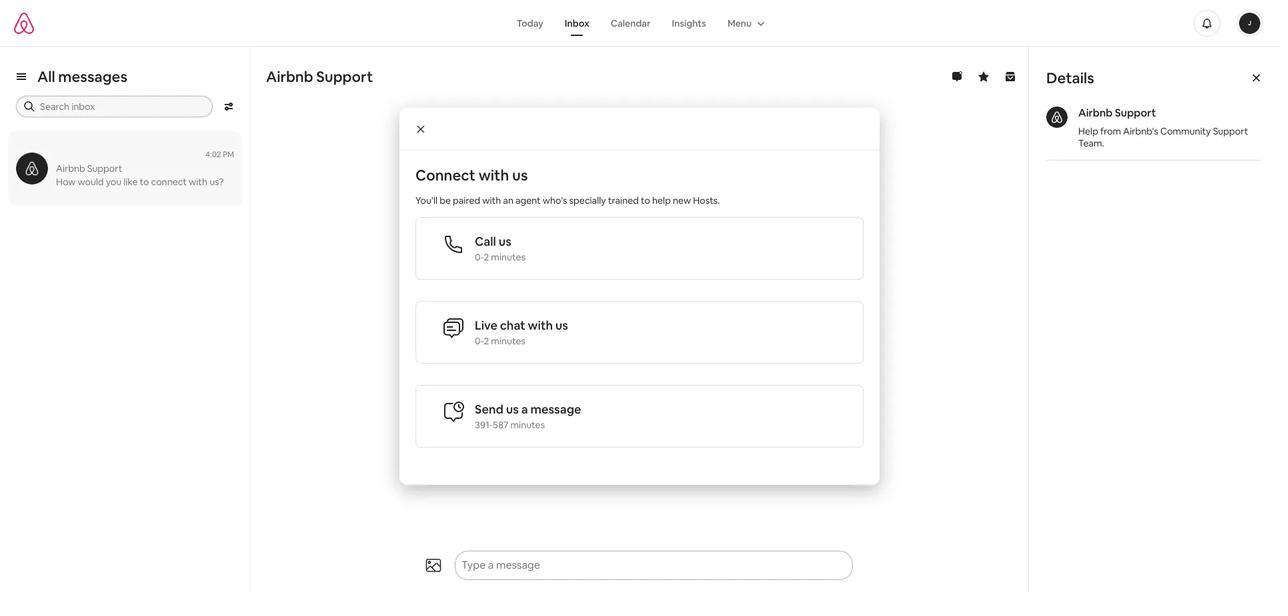 Task type: vqa. For each thing, say whether or not it's contained in the screenshot.
AM
no



Task type: describe. For each thing, give the bounding box(es) containing it.
4:02
[[205, 149, 221, 160]]

member
[[490, 163, 532, 177]]

airbnb's
[[1123, 125, 1158, 137]]

airbnb support help from airbnb's community support team.
[[1078, 106, 1248, 149]]

2 inside live chat with us 0-2 minutes
[[484, 335, 489, 347]]

587
[[493, 419, 508, 431]]

from
[[1100, 125, 1121, 137]]

1 vertical spatial connect
[[567, 190, 608, 204]]

agent
[[515, 194, 541, 206]]

team.
[[1078, 137, 1104, 149]]

how would you like to connect with us?
[[458, 190, 650, 204]]

1 horizontal spatial us?
[[634, 190, 650, 204]]

to inside hi james, looks like you're new to hosting—welcome! let's get you connected with a member of our team right away.
[[610, 147, 620, 161]]

insights
[[672, 17, 706, 29]]

of
[[534, 163, 545, 177]]

call
[[475, 234, 496, 249]]

2 vertical spatial you
[[515, 190, 533, 204]]

airbnb support
[[266, 67, 373, 86]]

us inside the send us a message 391-587 minutes
[[506, 402, 519, 417]]

inbox
[[565, 17, 589, 29]]

details
[[1046, 69, 1094, 87]]

help
[[1078, 125, 1098, 137]]

minutes for chat
[[491, 335, 526, 347]]

like for hi
[[535, 147, 552, 161]]

us inside live chat with us 0-2 minutes
[[555, 318, 568, 333]]

Type a message text field
[[456, 553, 828, 580]]

today
[[517, 17, 543, 29]]

live chat with us 0-2 minutes
[[475, 318, 568, 347]]

you'll
[[415, 194, 438, 206]]

airbnb support image
[[16, 153, 48, 185]]

like inside 4:02 pm airbnb support how would you like to connect with us?
[[123, 176, 138, 188]]

select a contact method dialog
[[399, 108, 880, 485]]

our
[[547, 163, 563, 177]]

connect
[[415, 166, 475, 184]]

all messages
[[37, 67, 127, 86]]

1 vertical spatial would
[[483, 190, 513, 204]]

new inside hi james, looks like you're new to hosting—welcome! let's get you connected with a member of our team right away.
[[587, 147, 607, 161]]

airbnb support sent hi james, looks like you're new to hosting—welcome! let's get you connected with a member of our team right away.. sent oct 25, 2023, 4:02 pm group
[[411, 97, 868, 179]]

connect inside 4:02 pm airbnb support how would you like to connect with us?
[[151, 176, 187, 188]]

details element
[[1029, 47, 1279, 178]]

hosting—welcome!
[[623, 147, 717, 161]]

with down away.
[[610, 190, 631, 204]]

you're
[[554, 147, 584, 161]]

today link
[[506, 10, 554, 36]]

right
[[594, 163, 617, 177]]

connected
[[784, 147, 838, 161]]

send
[[475, 402, 503, 417]]

messages
[[58, 67, 127, 86]]

0- inside call us 0-2 minutes
[[475, 251, 484, 263]]

all messages heading
[[37, 67, 127, 86]]

all
[[37, 67, 55, 86]]

2 inside call us 0-2 minutes
[[484, 251, 489, 263]]

how inside 4:02 pm airbnb support how would you like to connect with us?
[[56, 176, 76, 188]]



Task type: locate. For each thing, give the bounding box(es) containing it.
airbnb inside the airbnb support help from airbnb's community support team.
[[1078, 106, 1113, 120]]

0 vertical spatial minutes
[[491, 251, 526, 263]]

a inside hi james, looks like you're new to hosting—welcome! let's get you connected with a member of our team right away.
[[482, 163, 488, 177]]

2 horizontal spatial you
[[764, 147, 782, 161]]

us? inside 4:02 pm airbnb support how would you like to connect with us?
[[209, 176, 224, 188]]

would inside 4:02 pm airbnb support how would you like to connect with us?
[[78, 176, 104, 188]]

1 vertical spatial a
[[521, 402, 528, 417]]

us left of on the left top of the page
[[512, 166, 528, 184]]

new right help
[[673, 194, 691, 206]]

new
[[587, 147, 607, 161], [673, 194, 691, 206]]

1 horizontal spatial new
[[673, 194, 691, 206]]

with down hi
[[458, 163, 479, 177]]

1 vertical spatial us?
[[634, 190, 650, 204]]

inbox link
[[554, 10, 600, 36]]

you inside hi james, looks like you're new to hosting—welcome! let's get you connected with a member of our team right away.
[[764, 147, 782, 161]]

james,
[[470, 147, 505, 161]]

with inside hi james, looks like you're new to hosting—welcome! let's get you connected with a member of our team right away.
[[458, 163, 479, 177]]

1 vertical spatial new
[[673, 194, 691, 206]]

a left message
[[521, 402, 528, 417]]

with left the an
[[482, 194, 501, 206]]

looks
[[507, 147, 533, 161]]

minutes inside call us 0-2 minutes
[[491, 251, 526, 263]]

minutes down chat
[[491, 335, 526, 347]]

minutes for us
[[510, 419, 545, 431]]

chat
[[500, 318, 525, 333]]

391-
[[475, 419, 493, 431]]

how
[[56, 176, 76, 188], [458, 190, 481, 204]]

new inside select a contact method 'dialog'
[[673, 194, 691, 206]]

4:02 pm airbnb support how would you like to connect with us?
[[56, 149, 234, 188]]

with inside live chat with us 0-2 minutes
[[528, 318, 553, 333]]

1 vertical spatial 2
[[484, 335, 489, 347]]

connect
[[151, 176, 187, 188], [567, 190, 608, 204]]

0-
[[475, 251, 484, 263], [475, 335, 484, 347]]

would down member
[[483, 190, 513, 204]]

call us 0-2 minutes
[[475, 234, 526, 263]]

insights link
[[661, 10, 717, 36]]

airbnb for airbnb support
[[266, 67, 313, 86]]

2 vertical spatial minutes
[[510, 419, 545, 431]]

us up 587
[[506, 402, 519, 417]]

0 horizontal spatial how
[[56, 176, 76, 188]]

1 vertical spatial airbnb
[[1078, 106, 1113, 120]]

team
[[566, 163, 592, 177]]

0 vertical spatial how
[[56, 176, 76, 188]]

us inside call us 0-2 minutes
[[499, 234, 511, 249]]

0 vertical spatial a
[[482, 163, 488, 177]]

away.
[[619, 163, 646, 177]]

airbnb
[[266, 67, 313, 86], [1078, 106, 1113, 120], [56, 163, 85, 175]]

how right airbnb support icon
[[56, 176, 76, 188]]

an
[[503, 194, 513, 206]]

0 horizontal spatial would
[[78, 176, 104, 188]]

2 down live
[[484, 335, 489, 347]]

0 vertical spatial us?
[[209, 176, 224, 188]]

2 vertical spatial airbnb
[[56, 163, 85, 175]]

support
[[316, 67, 373, 86], [1115, 106, 1156, 120], [1213, 125, 1248, 137], [87, 163, 122, 175]]

paired
[[453, 194, 480, 206]]

a inside the send us a message 391-587 minutes
[[521, 402, 528, 417]]

us right chat
[[555, 318, 568, 333]]

2 horizontal spatial airbnb
[[1078, 106, 1113, 120]]

you inside 4:02 pm airbnb support how would you like to connect with us?
[[106, 176, 121, 188]]

with down james,
[[479, 166, 509, 184]]

0 vertical spatial would
[[78, 176, 104, 188]]

0 vertical spatial 0-
[[475, 251, 484, 263]]

a
[[482, 163, 488, 177], [521, 402, 528, 417]]

you'll be paired with an agent who's specially trained to help new hosts.
[[415, 194, 720, 206]]

Search text field
[[40, 100, 203, 113]]

would right airbnb support icon
[[78, 176, 104, 188]]

with
[[458, 163, 479, 177], [479, 166, 509, 184], [189, 176, 207, 188], [610, 190, 631, 204], [482, 194, 501, 206], [528, 318, 553, 333]]

minutes
[[491, 251, 526, 263], [491, 335, 526, 347], [510, 419, 545, 431]]

help
[[652, 194, 671, 206]]

get
[[745, 147, 762, 161]]

us? left help
[[634, 190, 650, 204]]

1 2 from the top
[[484, 251, 489, 263]]

minutes inside the send us a message 391-587 minutes
[[510, 419, 545, 431]]

a down james,
[[482, 163, 488, 177]]

who's
[[543, 194, 567, 206]]

0 horizontal spatial new
[[587, 147, 607, 161]]

pm
[[223, 149, 234, 160]]

how down connect with us
[[458, 190, 481, 204]]

1 vertical spatial like
[[123, 176, 138, 188]]

0 horizontal spatial airbnb
[[56, 163, 85, 175]]

1 horizontal spatial you
[[515, 190, 533, 204]]

1 vertical spatial 0-
[[475, 335, 484, 347]]

would
[[78, 176, 104, 188], [483, 190, 513, 204]]

0- down live
[[475, 335, 484, 347]]

0 vertical spatial airbnb
[[266, 67, 313, 86]]

specially
[[569, 194, 606, 206]]

0 horizontal spatial a
[[482, 163, 488, 177]]

to inside 4:02 pm airbnb support how would you like to connect with us?
[[140, 176, 149, 188]]

live
[[475, 318, 497, 333]]

0- down call
[[475, 251, 484, 263]]

like
[[535, 147, 552, 161], [123, 176, 138, 188], [535, 190, 551, 204]]

trained
[[608, 194, 639, 206]]

airbnb inside 4:02 pm airbnb support how would you like to connect with us?
[[56, 163, 85, 175]]

1 horizontal spatial a
[[521, 402, 528, 417]]

you
[[764, 147, 782, 161], [106, 176, 121, 188], [515, 190, 533, 204]]

1 0- from the top
[[475, 251, 484, 263]]

message
[[530, 402, 581, 417]]

2
[[484, 251, 489, 263], [484, 335, 489, 347]]

to
[[610, 147, 620, 161], [140, 176, 149, 188], [554, 190, 564, 204], [641, 194, 650, 206]]

minutes down call
[[491, 251, 526, 263]]

like for how
[[535, 190, 551, 204]]

us? down 4:02
[[209, 176, 224, 188]]

0 vertical spatial new
[[587, 147, 607, 161]]

let's
[[720, 147, 743, 161]]

with right chat
[[528, 318, 553, 333]]

0 vertical spatial like
[[535, 147, 552, 161]]

1 vertical spatial minutes
[[491, 335, 526, 347]]

send us a message 391-587 minutes
[[475, 402, 581, 431]]

us?
[[209, 176, 224, 188], [634, 190, 650, 204]]

calendar
[[611, 17, 651, 29]]

conversation with airbnb support heading
[[266, 67, 928, 86]]

be
[[440, 194, 451, 206]]

0 vertical spatial you
[[764, 147, 782, 161]]

group
[[717, 10, 773, 36]]

1 horizontal spatial connect
[[567, 190, 608, 204]]

2 down call
[[484, 251, 489, 263]]

minutes right 587
[[510, 419, 545, 431]]

hi
[[458, 147, 468, 161]]

to inside select a contact method 'dialog'
[[641, 194, 650, 206]]

1 horizontal spatial airbnb
[[266, 67, 313, 86]]

hi james, looks like you're new to hosting—welcome! let's get you connected with a member of our team right away.
[[458, 147, 838, 177]]

1 vertical spatial you
[[106, 176, 121, 188]]

airbnb for airbnb support help from airbnb's community support team.
[[1078, 106, 1113, 120]]

1 horizontal spatial would
[[483, 190, 513, 204]]

with inside 4:02 pm airbnb support how would you like to connect with us?
[[189, 176, 207, 188]]

2 2 from the top
[[484, 335, 489, 347]]

airbnb support image
[[1046, 107, 1068, 128], [1046, 107, 1068, 128], [16, 153, 48, 185]]

new up right
[[587, 147, 607, 161]]

0 vertical spatial connect
[[151, 176, 187, 188]]

calendar link
[[600, 10, 661, 36]]

0 horizontal spatial you
[[106, 176, 121, 188]]

0- inside live chat with us 0-2 minutes
[[475, 335, 484, 347]]

0 horizontal spatial connect
[[151, 176, 187, 188]]

2 vertical spatial like
[[535, 190, 551, 204]]

like inside hi james, looks like you're new to hosting—welcome! let's get you connected with a member of our team right away.
[[535, 147, 552, 161]]

community
[[1160, 125, 1211, 137]]

us
[[512, 166, 528, 184], [499, 234, 511, 249], [555, 318, 568, 333], [506, 402, 519, 417]]

0 horizontal spatial us?
[[209, 176, 224, 188]]

1 horizontal spatial how
[[458, 190, 481, 204]]

1 vertical spatial how
[[458, 190, 481, 204]]

us right call
[[499, 234, 511, 249]]

with down 4:02
[[189, 176, 207, 188]]

0 vertical spatial 2
[[484, 251, 489, 263]]

hosts.
[[693, 194, 720, 206]]

2 0- from the top
[[475, 335, 484, 347]]

support inside 4:02 pm airbnb support how would you like to connect with us?
[[87, 163, 122, 175]]

message from airbnb support image
[[426, 131, 450, 155], [426, 131, 450, 155]]

minutes inside live chat with us 0-2 minutes
[[491, 335, 526, 347]]

connect with us
[[415, 166, 528, 184]]



